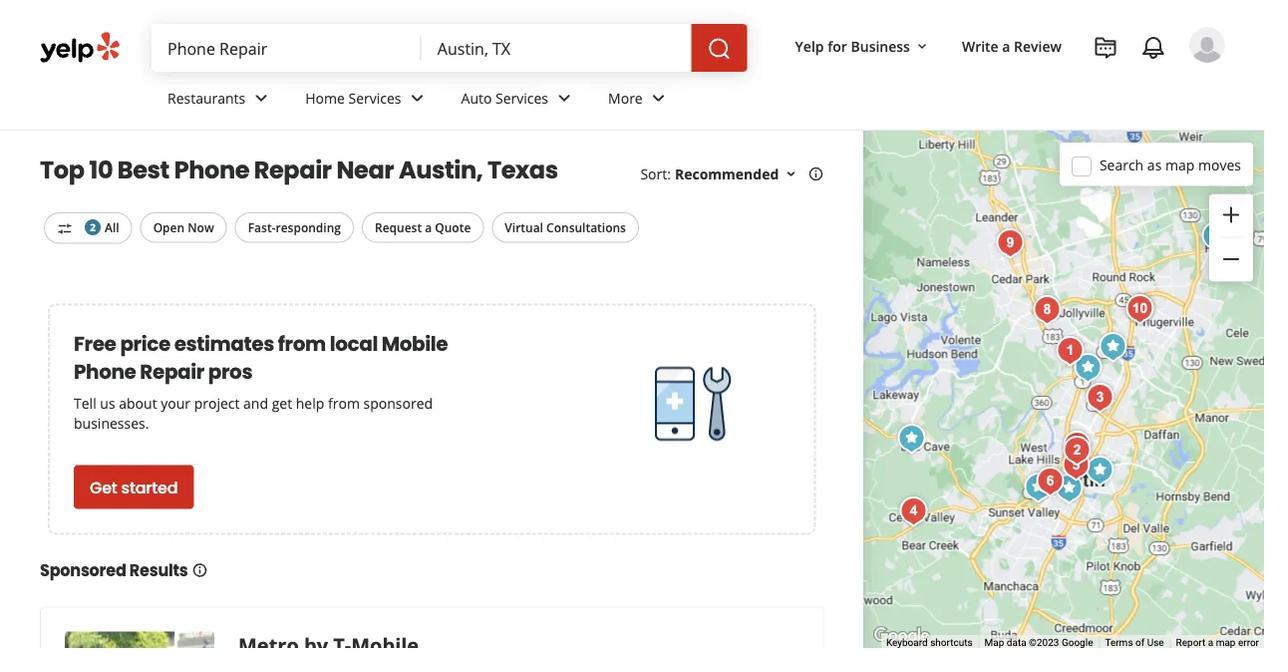 Task type: locate. For each thing, give the bounding box(es) containing it.
1 horizontal spatial 24 chevron down v2 image
[[647, 86, 671, 110]]

24 chevron down v2 image inside the "auto services" link
[[552, 86, 576, 110]]

0 horizontal spatial phone
[[74, 357, 136, 385]]

16 info v2 image
[[808, 166, 824, 182], [192, 562, 208, 578]]

local
[[330, 329, 378, 357]]

google image
[[869, 623, 935, 649]]

0 horizontal spatial repair
[[140, 357, 204, 385]]

request
[[375, 219, 422, 236]]

16 info v2 image right results
[[192, 562, 208, 578]]

2 vertical spatial a
[[1208, 637, 1214, 649]]

a
[[1002, 36, 1011, 55], [425, 219, 432, 236], [1208, 637, 1214, 649]]

review
[[1014, 36, 1062, 55]]

24 chevron down v2 image for home services
[[405, 86, 429, 110]]

1 horizontal spatial from
[[328, 394, 360, 413]]

top 10 best phone repair near austin, texas
[[40, 154, 558, 187]]

recommended
[[675, 164, 779, 183]]

24 chevron down v2 image left auto
[[405, 86, 429, 110]]

0 vertical spatial map
[[1166, 155, 1195, 174]]

24 chevron down v2 image right more
[[647, 86, 671, 110]]

24 chevron down v2 image for restaurants
[[250, 86, 273, 110]]

repair inside 'free price estimates from local mobile phone repair pros tell us about your project and get help from sponsored businesses.'
[[140, 357, 204, 385]]

24 chevron down v2 image inside restaurants link
[[250, 86, 273, 110]]

1 horizontal spatial repair
[[254, 154, 332, 187]]

©2023
[[1029, 637, 1059, 649]]

2 24 chevron down v2 image from the left
[[647, 86, 671, 110]]

recommended button
[[675, 164, 799, 183]]

16 info v2 image right 16 chevron down v2 icon
[[808, 166, 824, 182]]

a right the write
[[1002, 36, 1011, 55]]

1 vertical spatial 16 info v2 image
[[192, 562, 208, 578]]

atx cell repair image
[[1051, 331, 1090, 371]]

map data ©2023 google
[[985, 637, 1093, 649]]

longhorn mac repair image
[[1120, 289, 1160, 329]]

0 vertical spatial phone
[[174, 154, 249, 187]]

from right help
[[328, 394, 360, 413]]

shortcuts
[[930, 637, 973, 649]]

parts people.com image
[[1069, 348, 1108, 388]]

terms of use
[[1105, 637, 1164, 649]]

search
[[1100, 155, 1144, 174]]

0 horizontal spatial 24 chevron down v2 image
[[405, 86, 429, 110]]

terms of use link
[[1105, 637, 1164, 649]]

filters group
[[40, 212, 643, 244]]

request a quote button
[[362, 212, 484, 243]]

map left error
[[1216, 637, 1236, 649]]

1 vertical spatial map
[[1216, 637, 1236, 649]]

project
[[194, 394, 240, 413]]

best
[[117, 154, 169, 187]]

None field
[[168, 37, 406, 59], [438, 37, 676, 59]]

get
[[90, 476, 117, 498]]

hi-tech gadgets image
[[1028, 290, 1068, 330]]

1 24 chevron down v2 image from the left
[[405, 86, 429, 110]]

2 services from the left
[[496, 88, 548, 107]]

tell
[[74, 394, 96, 413]]

terms
[[1105, 637, 1133, 649]]

none field up the "auto services" link
[[438, 37, 676, 59]]

1 none field from the left
[[168, 37, 406, 59]]

sponsored results
[[40, 559, 188, 582]]

business categories element
[[152, 72, 1225, 130]]

1up repairs image
[[1058, 431, 1097, 471], [1031, 462, 1071, 502]]

1 vertical spatial from
[[328, 394, 360, 413]]

longhorn mac repair image
[[1120, 289, 1160, 329]]

0 horizontal spatial map
[[1166, 155, 1195, 174]]

Find text field
[[168, 37, 406, 59]]

services for auto services
[[496, 88, 548, 107]]

phone up now
[[174, 154, 249, 187]]

1 horizontal spatial services
[[496, 88, 548, 107]]

data
[[1007, 637, 1027, 649]]

0 horizontal spatial none field
[[168, 37, 406, 59]]

1 24 chevron down v2 image from the left
[[250, 86, 273, 110]]

rossmann repair group image
[[1058, 426, 1097, 466]]

24 chevron down v2 image
[[250, 86, 273, 110], [647, 86, 671, 110]]

group
[[1209, 194, 1253, 282]]

quote
[[435, 219, 471, 236]]

texas
[[487, 154, 558, 187]]

Near text field
[[438, 37, 676, 59]]

of
[[1136, 637, 1145, 649]]

0 horizontal spatial 24 chevron down v2 image
[[250, 86, 273, 110]]

map for moves
[[1166, 155, 1195, 174]]

1 horizontal spatial phone
[[174, 154, 249, 187]]

from
[[278, 329, 326, 357], [328, 394, 360, 413]]

businesses.
[[74, 414, 149, 433]]

0 horizontal spatial services
[[349, 88, 401, 107]]

services
[[349, 88, 401, 107], [496, 88, 548, 107]]

help
[[296, 394, 324, 413]]

0 horizontal spatial a
[[425, 219, 432, 236]]

services right home
[[349, 88, 401, 107]]

a inside request a quote button
[[425, 219, 432, 236]]

mobile
[[382, 329, 448, 357]]

ismashed image
[[894, 492, 934, 531]]

1 horizontal spatial 16 info v2 image
[[808, 166, 824, 182]]

phone up us
[[74, 357, 136, 385]]

services right auto
[[496, 88, 548, 107]]

24 chevron down v2 image inside more link
[[647, 86, 671, 110]]

1 services from the left
[[349, 88, 401, 107]]

error
[[1238, 637, 1259, 649]]

phone inside 'free price estimates from local mobile phone repair pros tell us about your project and get help from sponsored businesses.'
[[74, 357, 136, 385]]

None search field
[[152, 24, 751, 72]]

report a map error link
[[1176, 637, 1259, 649]]

services for home services
[[349, 88, 401, 107]]

fast-responding button
[[235, 212, 354, 243]]

services inside the home services link
[[349, 88, 401, 107]]

24 chevron down v2 image inside the home services link
[[405, 86, 429, 110]]

free price estimates from local mobile phone repair pros image
[[643, 352, 743, 452]]

virtual consultations button
[[492, 212, 639, 243]]

repair up your
[[140, 357, 204, 385]]

projects image
[[1094, 36, 1118, 60]]

services inside the "auto services" link
[[496, 88, 548, 107]]

a left the quote
[[425, 219, 432, 236]]

yelp for business
[[795, 36, 910, 55]]

the austin cell phone image
[[1081, 378, 1120, 418]]

0 vertical spatial a
[[1002, 36, 1011, 55]]

phone
[[174, 154, 249, 187], [74, 357, 136, 385]]

write a review
[[962, 36, 1062, 55]]

from left local
[[278, 329, 326, 357]]

none field up home
[[168, 37, 406, 59]]

auto
[[461, 88, 492, 107]]

1 horizontal spatial map
[[1216, 637, 1236, 649]]

as
[[1148, 155, 1162, 174]]

2 horizontal spatial a
[[1208, 637, 1214, 649]]

0 horizontal spatial from
[[278, 329, 326, 357]]

map right as
[[1166, 155, 1195, 174]]

auto services
[[461, 88, 548, 107]]

16 filter v2 image
[[57, 221, 73, 237]]

1 vertical spatial a
[[425, 219, 432, 236]]

a inside write a review link
[[1002, 36, 1011, 55]]

1 vertical spatial repair
[[140, 357, 204, 385]]

0 horizontal spatial 16 info v2 image
[[192, 562, 208, 578]]

repair
[[254, 154, 332, 187], [140, 357, 204, 385]]

zoom in image
[[1219, 203, 1243, 227]]

24 chevron down v2 image down near text box
[[552, 86, 576, 110]]

map
[[1166, 155, 1195, 174], [1216, 637, 1236, 649]]

2 none field from the left
[[438, 37, 676, 59]]

a for write
[[1002, 36, 1011, 55]]

a for report
[[1208, 637, 1214, 649]]

24 chevron down v2 image right restaurants
[[250, 86, 273, 110]]

10
[[89, 154, 113, 187]]

1 horizontal spatial 24 chevron down v2 image
[[552, 86, 576, 110]]

0 vertical spatial repair
[[254, 154, 332, 187]]

1 horizontal spatial none field
[[438, 37, 676, 59]]

more
[[608, 88, 643, 107]]

flashback data image
[[1019, 468, 1059, 508]]

macdoctors image
[[892, 419, 932, 459]]

repair up fast-responding button
[[254, 154, 332, 187]]

home
[[305, 88, 345, 107]]

zoom out image
[[1219, 247, 1243, 271]]

started
[[121, 476, 178, 498]]

2 24 chevron down v2 image from the left
[[552, 86, 576, 110]]

moves
[[1198, 155, 1241, 174]]

home services
[[305, 88, 401, 107]]

1 horizontal spatial a
[[1002, 36, 1011, 55]]

24 chevron down v2 image
[[405, 86, 429, 110], [552, 86, 576, 110]]

sponsored
[[363, 394, 433, 413]]

a right report on the right of the page
[[1208, 637, 1214, 649]]

1 vertical spatial phone
[[74, 357, 136, 385]]



Task type: describe. For each thing, give the bounding box(es) containing it.
search as map moves
[[1100, 155, 1241, 174]]

virtual consultations
[[505, 219, 626, 236]]

none field the find
[[168, 37, 406, 59]]

pros
[[208, 357, 252, 385]]

keyboard
[[886, 637, 928, 649]]

a for request
[[425, 219, 432, 236]]

16 chevron down v2 image
[[783, 166, 799, 182]]

keyboard shortcuts button
[[886, 636, 973, 649]]

open now button
[[140, 212, 227, 243]]

get started
[[90, 476, 178, 498]]

sort:
[[641, 164, 671, 183]]

notifications image
[[1142, 36, 1166, 60]]

auto services link
[[445, 72, 592, 130]]

get
[[272, 394, 292, 413]]

ruby a. image
[[1190, 27, 1225, 63]]

us
[[100, 394, 115, 413]]

metro by t-mobile image
[[1081, 451, 1120, 491]]

yelp
[[795, 36, 824, 55]]

about
[[119, 394, 157, 413]]

24 chevron down v2 image for more
[[647, 86, 671, 110]]

responding
[[276, 219, 341, 236]]

google
[[1062, 637, 1093, 649]]

ilabs image
[[991, 223, 1031, 263]]

free
[[74, 329, 116, 357]]

consultations
[[546, 219, 626, 236]]

open now
[[153, 219, 214, 236]]

user actions element
[[779, 25, 1253, 148]]

write a review link
[[954, 28, 1070, 64]]

t mobile image
[[1050, 469, 1089, 509]]

price
[[120, 329, 170, 357]]

all
[[105, 219, 119, 236]]

0 vertical spatial from
[[278, 329, 326, 357]]

more link
[[592, 72, 687, 130]]

fast-responding
[[248, 219, 341, 236]]

and
[[243, 394, 268, 413]]

ifix image
[[1057, 446, 1096, 486]]

now
[[188, 219, 214, 236]]

search image
[[708, 37, 731, 61]]

restaurants link
[[152, 72, 289, 130]]

map for error
[[1216, 637, 1236, 649]]

fast-
[[248, 219, 276, 236]]

austin,
[[399, 154, 483, 187]]

pro xi image
[[1196, 216, 1236, 256]]

report a map error
[[1176, 637, 1259, 649]]

map region
[[828, 72, 1265, 649]]

for
[[828, 36, 847, 55]]

open
[[153, 219, 185, 236]]

0 vertical spatial 16 info v2 image
[[808, 166, 824, 182]]

virtual
[[505, 219, 543, 236]]

yelp for business button
[[787, 28, 938, 64]]

map
[[985, 637, 1004, 649]]

home services link
[[289, 72, 445, 130]]

results
[[129, 559, 188, 582]]

your
[[161, 394, 190, 413]]

get started button
[[74, 465, 194, 509]]

none field near
[[438, 37, 676, 59]]

24 chevron down v2 image for auto services
[[552, 86, 576, 110]]

report
[[1176, 637, 1206, 649]]

16 chevron down v2 image
[[914, 39, 930, 55]]

near
[[336, 154, 394, 187]]

restaurants
[[168, 88, 246, 107]]

write
[[962, 36, 999, 55]]

request a quote
[[375, 219, 471, 236]]

keyboard shortcuts
[[886, 637, 973, 649]]

business
[[851, 36, 910, 55]]

2
[[90, 220, 96, 234]]

estimates
[[174, 329, 274, 357]]

sponsored
[[40, 559, 126, 582]]

free price estimates from local mobile phone repair pros tell us about your project and get help from sponsored businesses.
[[74, 329, 448, 433]]

top
[[40, 154, 84, 187]]

cmit solutions of austin southwest image
[[1093, 327, 1133, 367]]

use
[[1147, 637, 1164, 649]]

2 all
[[90, 219, 119, 236]]



Task type: vqa. For each thing, say whether or not it's contained in the screenshot.
2nd field from right
yes



